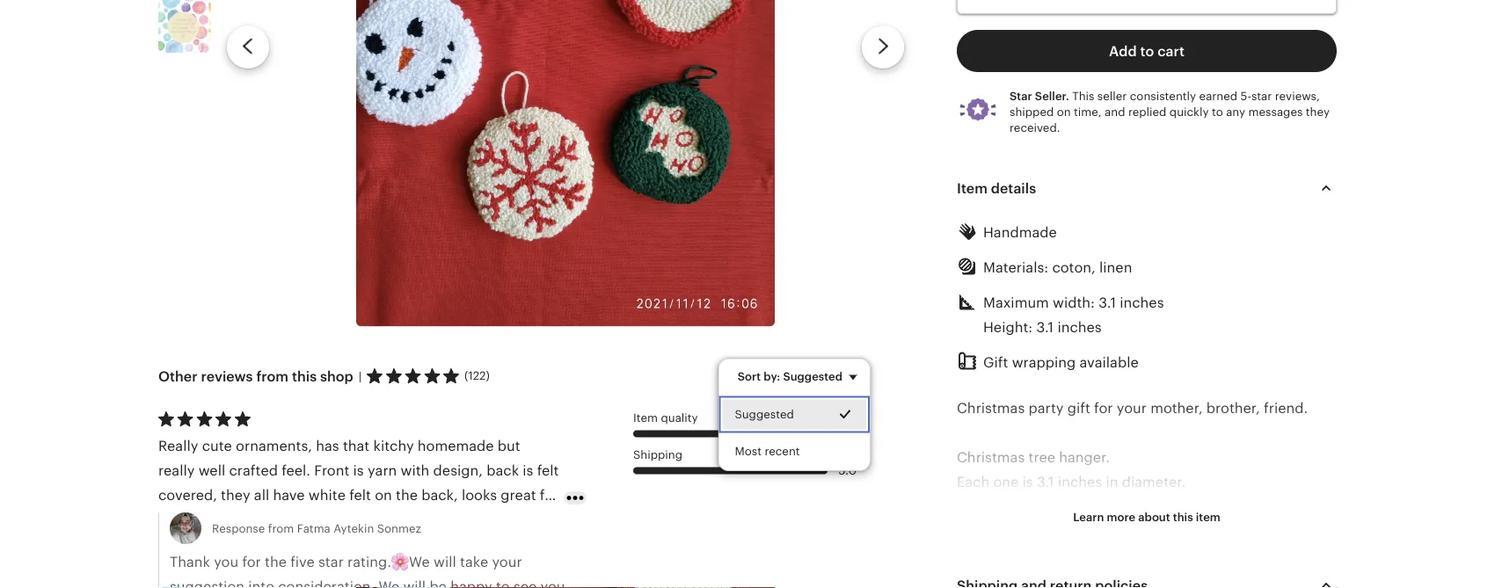 Task type: vqa. For each thing, say whether or not it's contained in the screenshot.
bottommost 2023
no



Task type: locate. For each thing, give the bounding box(es) containing it.
1 horizontal spatial your
[[1117, 400, 1147, 416]]

star up consideration.
[[319, 554, 344, 570]]

5.0 down suggested button
[[839, 464, 857, 478]]

1 vertical spatial for
[[540, 488, 559, 503]]

0 vertical spatial they
[[1307, 105, 1331, 118]]

to inside this seller consistently earned 5-star reviews, shipped on time, and replied quickly to any messages they received.
[[1212, 105, 1224, 118]]

sort
[[738, 370, 761, 383]]

2 vertical spatial 3.1
[[1037, 474, 1055, 490]]

for up had
[[540, 488, 559, 503]]

but
[[498, 438, 521, 454]]

really
[[158, 438, 198, 454]]

quickly
[[1170, 105, 1209, 118]]

inches down linen
[[1120, 295, 1165, 311]]

0 horizontal spatial item
[[634, 412, 658, 425]]

better.
[[365, 537, 410, 553]]

0 horizontal spatial on
[[375, 488, 392, 503]]

back
[[487, 463, 519, 479], [986, 499, 1018, 515]]

2 horizontal spatial felt
[[537, 463, 559, 479]]

1 vertical spatial on
[[375, 488, 392, 503]]

menu
[[719, 358, 871, 471]]

1 vertical spatial item
[[634, 412, 658, 425]]

ornaments
[[455, 512, 527, 528]]

seller.
[[1036, 89, 1070, 103]]

1 5.0 from the top
[[839, 427, 857, 441]]

christmas inside christmas tree hanger. each one is 3.1 inches in diameter. the back is covered with felt. worked with a stapler needle.
[[957, 450, 1025, 466]]

needle.
[[957, 524, 1007, 539]]

1 horizontal spatial for
[[540, 488, 559, 503]]

to down earned
[[1212, 105, 1224, 118]]

1 horizontal spatial we
[[409, 554, 430, 570]]

item
[[957, 180, 988, 196], [634, 412, 658, 425]]

felt up wish
[[349, 488, 371, 503]]

3.1
[[1099, 295, 1117, 311], [1037, 319, 1054, 335], [1037, 474, 1055, 490]]

felt up "you"
[[214, 537, 236, 553]]

gift
[[1068, 400, 1091, 416]]

on inside really cute ornaments, has that kitchy homemade but really well crafted feel. front is yarn with design, back is felt covered, they all have white felt on the back, looks great for the white ornaments, kind of wish the other ornaments had colored felt to match the front better.
[[375, 488, 392, 503]]

linen
[[1100, 260, 1133, 275]]

with down the in
[[1095, 499, 1124, 515]]

the down match
[[265, 554, 287, 570]]

5.0 down sort by: suggested dropdown button
[[839, 427, 857, 441]]

of
[[337, 512, 351, 528]]

this left item
[[1174, 511, 1194, 524]]

0 horizontal spatial they
[[221, 488, 250, 503]]

is left yarn
[[353, 463, 364, 479]]

0 horizontal spatial we
[[379, 579, 400, 589]]

back inside christmas tree hanger. each one is 3.1 inches in diameter. the back is covered with felt. worked with a stapler needle.
[[986, 499, 1018, 515]]

stapler
[[1256, 499, 1302, 515]]

to left cart at the right top
[[1141, 43, 1155, 59]]

1 vertical spatial this
[[1174, 511, 1194, 524]]

a
[[1245, 499, 1252, 515]]

2 horizontal spatial with
[[1212, 499, 1241, 515]]

to left see
[[496, 579, 510, 589]]

about
[[1139, 511, 1171, 524]]

christmas up one
[[957, 450, 1025, 466]]

0 vertical spatial ornaments,
[[236, 438, 312, 454]]

0 vertical spatial on
[[1057, 105, 1071, 118]]

to inside button
[[1141, 43, 1155, 59]]

with left a
[[1212, 499, 1241, 515]]

1 christmas from the top
[[957, 400, 1025, 416]]

gift wrapping available
[[984, 355, 1139, 370]]

inches inside christmas tree hanger. each one is 3.1 inches in diameter. the back is covered with felt. worked with a stapler needle.
[[1059, 474, 1103, 490]]

worked
[[1157, 499, 1208, 515]]

five
[[291, 554, 315, 570]]

will left be
[[403, 579, 426, 589]]

they left all
[[221, 488, 250, 503]]

white down front
[[309, 488, 346, 503]]

back down but at the left of the page
[[487, 463, 519, 479]]

handmade
[[984, 224, 1057, 240]]

felt up had
[[537, 463, 559, 479]]

quality
[[661, 412, 698, 425]]

from up match
[[268, 522, 294, 536]]

0 horizontal spatial star
[[319, 554, 344, 570]]

star
[[1252, 89, 1273, 103], [319, 554, 344, 570]]

your up see
[[492, 554, 522, 570]]

2 horizontal spatial for
[[1095, 400, 1114, 416]]

1 horizontal spatial star
[[1252, 89, 1273, 103]]

for right gift
[[1095, 400, 1114, 416]]

white down covered,
[[184, 512, 221, 528]]

your left the mother,
[[1117, 400, 1147, 416]]

felt
[[537, 463, 559, 479], [349, 488, 371, 503], [214, 537, 236, 553]]

they inside this seller consistently earned 5-star reviews, shipped on time, and replied quickly to any messages they received.
[[1307, 105, 1331, 118]]

star for 5-
[[1252, 89, 1273, 103]]

1 horizontal spatial this
[[1174, 511, 1194, 524]]

0 vertical spatial we
[[409, 554, 430, 570]]

wish
[[355, 512, 386, 528]]

1 vertical spatial your
[[492, 554, 522, 570]]

sort by: suggested
[[738, 370, 843, 383]]

3.1 up wrapping in the right of the page
[[1037, 319, 1054, 335]]

we up be
[[409, 554, 430, 570]]

suggested up most recent
[[735, 408, 795, 421]]

1 vertical spatial we
[[379, 579, 400, 589]]

1 horizontal spatial on
[[1057, 105, 1071, 118]]

5.0
[[839, 427, 857, 441], [839, 464, 857, 478]]

to inside really cute ornaments, has that kitchy homemade but really well crafted feel. front is yarn with design, back is felt covered, they all have white felt on the back, looks great for the white ornaments, kind of wish the other ornaments had colored felt to match the front better.
[[239, 537, 253, 553]]

1 vertical spatial will
[[403, 579, 426, 589]]

item details
[[957, 180, 1037, 196]]

learn more about this item button
[[1061, 502, 1234, 533]]

really cute ornaments, has that kitchy homemade but really well crafted feel. front is yarn with design, back is felt covered, they all have white felt on the back, looks great for the white ornaments, kind of wish the other ornaments had colored felt to match the front better.
[[158, 438, 559, 553]]

1 horizontal spatial back
[[986, 499, 1018, 515]]

0 horizontal spatial your
[[492, 554, 522, 570]]

kitchy
[[374, 438, 414, 454]]

add to cart button
[[957, 30, 1338, 72]]

with down "kitchy" on the bottom left of the page
[[401, 463, 430, 479]]

rating.🌸
[[348, 554, 406, 570]]

1 vertical spatial christmas
[[957, 450, 1025, 466]]

0 vertical spatial this
[[292, 369, 317, 385]]

3.1 inside christmas tree hanger. each one is 3.1 inches in diameter. the back is covered with felt. worked with a stapler needle.
[[1037, 474, 1055, 490]]

1 vertical spatial inches
[[1058, 319, 1102, 335]]

match
[[257, 537, 300, 553]]

ornaments, down all
[[225, 512, 301, 528]]

1 vertical spatial they
[[221, 488, 250, 503]]

1 vertical spatial suggested
[[735, 408, 795, 421]]

brother,
[[1207, 400, 1261, 416]]

0 vertical spatial white
[[309, 488, 346, 503]]

0 vertical spatial felt
[[537, 463, 559, 479]]

item left details at the top
[[957, 180, 988, 196]]

3.1 right width:
[[1099, 295, 1117, 311]]

will up be
[[434, 554, 456, 570]]

consideration.
[[278, 579, 375, 589]]

from right reviews
[[256, 369, 289, 385]]

they
[[1307, 105, 1331, 118], [221, 488, 250, 503]]

suggested inside button
[[735, 408, 795, 421]]

0 horizontal spatial for
[[242, 554, 261, 570]]

0 horizontal spatial back
[[487, 463, 519, 479]]

has
[[316, 438, 339, 454]]

0 vertical spatial christmas
[[957, 400, 1025, 416]]

star up messages
[[1252, 89, 1273, 103]]

front
[[329, 537, 362, 553]]

they down 'reviews,'
[[1307, 105, 1331, 118]]

the left back,
[[396, 488, 418, 503]]

back down one
[[986, 499, 1018, 515]]

christmas tree ornament set of 5 tree ornaments punch image 1 image
[[356, 0, 775, 327]]

on
[[1057, 105, 1071, 118], [375, 488, 392, 503]]

1 horizontal spatial will
[[434, 554, 456, 570]]

suggested
[[784, 370, 843, 383], [735, 408, 795, 421]]

to down the response
[[239, 537, 253, 553]]

1 vertical spatial 5.0
[[839, 464, 857, 478]]

the down fatma
[[303, 537, 325, 553]]

christmas for christmas tree hanger. each one is 3.1 inches in diameter. the back is covered with felt. worked with a stapler needle.
[[957, 450, 1025, 466]]

response
[[212, 522, 265, 536]]

to
[[1141, 43, 1155, 59], [1212, 105, 1224, 118], [239, 537, 253, 553], [496, 579, 510, 589]]

5-
[[1241, 89, 1252, 103]]

will
[[434, 554, 456, 570], [403, 579, 426, 589]]

1 vertical spatial white
[[184, 512, 221, 528]]

this
[[1073, 89, 1095, 103]]

your inside thank you for the five star rating.🌸 we will take your suggestion into consideration. we will be happy to see yo
[[492, 554, 522, 570]]

item inside dropdown button
[[957, 180, 988, 196]]

is
[[353, 463, 364, 479], [523, 463, 534, 479], [1023, 474, 1034, 490], [1022, 499, 1033, 515]]

0 vertical spatial 5.0
[[839, 427, 857, 441]]

on inside this seller consistently earned 5-star reviews, shipped on time, and replied quickly to any messages they received.
[[1057, 105, 1071, 118]]

star inside thank you for the five star rating.🌸 we will take your suggestion into consideration. we will be happy to see yo
[[319, 554, 344, 570]]

each
[[957, 474, 990, 490]]

we
[[409, 554, 430, 570], [379, 579, 400, 589]]

looks
[[462, 488, 497, 503]]

1 horizontal spatial item
[[957, 180, 988, 196]]

most
[[735, 445, 762, 458]]

for up into
[[242, 554, 261, 570]]

learn
[[1074, 511, 1105, 524]]

christmas tree ornament set of 5 tree ornaments punch image 5 image
[[158, 0, 211, 53]]

0 vertical spatial back
[[487, 463, 519, 479]]

suggested right by:
[[784, 370, 843, 383]]

2 vertical spatial for
[[242, 554, 261, 570]]

item left quality
[[634, 412, 658, 425]]

inches down width:
[[1058, 319, 1102, 335]]

0 horizontal spatial felt
[[214, 537, 236, 553]]

1 horizontal spatial felt
[[349, 488, 371, 503]]

is right one
[[1023, 474, 1034, 490]]

diameter.
[[1123, 474, 1186, 490]]

messages
[[1249, 105, 1304, 118]]

christmas
[[957, 400, 1025, 416], [957, 450, 1025, 466]]

star for five
[[319, 554, 344, 570]]

1 vertical spatial felt
[[349, 488, 371, 503]]

on down yarn
[[375, 488, 392, 503]]

your
[[1117, 400, 1147, 416], [492, 554, 522, 570]]

|
[[359, 370, 362, 383]]

0 vertical spatial suggested
[[784, 370, 843, 383]]

0 vertical spatial 3.1
[[1099, 295, 1117, 311]]

1 horizontal spatial they
[[1307, 105, 1331, 118]]

christmas tree hanger. each one is 3.1 inches in diameter. the back is covered with felt. worked with a stapler needle.
[[957, 450, 1302, 539]]

2 vertical spatial inches
[[1059, 474, 1103, 490]]

reviews,
[[1276, 89, 1321, 103]]

3.1 down tree
[[1037, 474, 1055, 490]]

time,
[[1074, 105, 1102, 118]]

star inside this seller consistently earned 5-star reviews, shipped on time, and replied quickly to any messages they received.
[[1252, 89, 1273, 103]]

christmas for christmas party gift for your mother, brother, friend.
[[957, 400, 1025, 416]]

hanger.
[[1060, 450, 1110, 466]]

2 5.0 from the top
[[839, 464, 857, 478]]

christmas down gift
[[957, 400, 1025, 416]]

0 horizontal spatial will
[[403, 579, 426, 589]]

this inside "dropdown button"
[[1174, 511, 1194, 524]]

back inside really cute ornaments, has that kitchy homemade but really well crafted feel. front is yarn with design, back is felt covered, they all have white felt on the back, looks great for the white ornaments, kind of wish the other ornaments had colored felt to match the front better.
[[487, 463, 519, 479]]

for inside really cute ornaments, has that kitchy homemade but really well crafted feel. front is yarn with design, back is felt covered, they all have white felt on the back, looks great for the white ornaments, kind of wish the other ornaments had colored felt to match the front better.
[[540, 488, 559, 503]]

inches down hanger.
[[1059, 474, 1103, 490]]

1 vertical spatial star
[[319, 554, 344, 570]]

item for item quality
[[634, 412, 658, 425]]

we down rating.🌸 on the bottom of the page
[[379, 579, 400, 589]]

this left the shop
[[292, 369, 317, 385]]

height:
[[984, 319, 1033, 335]]

2 christmas from the top
[[957, 450, 1025, 466]]

0 horizontal spatial with
[[401, 463, 430, 479]]

0 horizontal spatial this
[[292, 369, 317, 385]]

ornaments,
[[236, 438, 312, 454], [225, 512, 301, 528]]

1 vertical spatial back
[[986, 499, 1018, 515]]

0 vertical spatial star
[[1252, 89, 1273, 103]]

on down seller.
[[1057, 105, 1071, 118]]

ornaments, up crafted
[[236, 438, 312, 454]]

0 vertical spatial item
[[957, 180, 988, 196]]

response from fatma aytekin sonmez
[[212, 522, 421, 536]]



Task type: describe. For each thing, give the bounding box(es) containing it.
earned
[[1200, 89, 1238, 103]]

be
[[430, 579, 447, 589]]

felt.
[[1128, 499, 1153, 515]]

christmas party gift for your mother, brother, friend.
[[957, 400, 1309, 416]]

they inside really cute ornaments, has that kitchy homemade but really well crafted feel. front is yarn with design, back is felt covered, they all have white felt on the back, looks great for the white ornaments, kind of wish the other ornaments had colored felt to match the front better.
[[221, 488, 250, 503]]

add to cart
[[1110, 43, 1185, 59]]

0 vertical spatial your
[[1117, 400, 1147, 416]]

5.0 for shipping
[[839, 464, 857, 478]]

cute
[[202, 438, 232, 454]]

materials:
[[984, 260, 1049, 275]]

fatma
[[297, 522, 331, 536]]

1 vertical spatial 3.1
[[1037, 319, 1054, 335]]

item quality
[[634, 412, 698, 425]]

most recent button
[[720, 433, 870, 470]]

see
[[514, 579, 537, 589]]

shop
[[320, 369, 354, 385]]

learn more about this item
[[1074, 511, 1221, 524]]

5.0 for item quality
[[839, 427, 857, 441]]

recent
[[765, 445, 801, 458]]

is left covered
[[1022, 499, 1033, 515]]

this for item
[[1174, 511, 1194, 524]]

thank
[[170, 554, 210, 570]]

all
[[254, 488, 269, 503]]

available
[[1080, 355, 1139, 370]]

happy
[[451, 579, 492, 589]]

homemade
[[418, 438, 494, 454]]

suggested inside dropdown button
[[784, 370, 843, 383]]

in
[[1107, 474, 1119, 490]]

2 vertical spatial felt
[[214, 537, 236, 553]]

great
[[501, 488, 536, 503]]

that
[[343, 438, 370, 454]]

crafted
[[229, 463, 278, 479]]

coton,
[[1053, 260, 1096, 275]]

and
[[1105, 105, 1126, 118]]

aytekin
[[334, 522, 374, 536]]

0 vertical spatial will
[[434, 554, 456, 570]]

replied
[[1129, 105, 1167, 118]]

add
[[1110, 43, 1137, 59]]

to inside thank you for the five star rating.🌸 we will take your suggestion into consideration. we will be happy to see yo
[[496, 579, 510, 589]]

design,
[[433, 463, 483, 479]]

suggestion
[[170, 579, 245, 589]]

reviews
[[201, 369, 253, 385]]

wrapping
[[1013, 355, 1076, 370]]

materials: coton, linen
[[984, 260, 1133, 275]]

other reviews from this shop |
[[158, 369, 362, 385]]

back,
[[422, 488, 458, 503]]

sonmez
[[377, 522, 421, 536]]

(122)
[[465, 369, 490, 383]]

thank you for the five star rating.🌸 we will take your suggestion into consideration. we will be happy to see yo
[[170, 554, 565, 589]]

with inside really cute ornaments, has that kitchy homemade but really well crafted feel. front is yarn with design, back is felt covered, they all have white felt on the back, looks great for the white ornaments, kind of wish the other ornaments had colored felt to match the front better.
[[401, 463, 430, 479]]

kind
[[305, 512, 334, 528]]

any
[[1227, 105, 1246, 118]]

item details button
[[942, 167, 1353, 209]]

other
[[415, 512, 451, 528]]

cart
[[1158, 43, 1185, 59]]

details
[[992, 180, 1037, 196]]

maximum width: 3.1 inches height: 3.1 inches
[[984, 295, 1165, 335]]

1 horizontal spatial white
[[309, 488, 346, 503]]

mother,
[[1151, 400, 1203, 416]]

by:
[[764, 370, 781, 383]]

star seller.
[[1010, 89, 1070, 103]]

front
[[314, 463, 350, 479]]

shipping
[[634, 449, 683, 462]]

covered
[[1036, 499, 1091, 515]]

0 vertical spatial from
[[256, 369, 289, 385]]

for inside thank you for the five star rating.🌸 we will take your suggestion into consideration. we will be happy to see yo
[[242, 554, 261, 570]]

this for shop
[[292, 369, 317, 385]]

0 horizontal spatial white
[[184, 512, 221, 528]]

maximum
[[984, 295, 1050, 311]]

colored
[[158, 537, 210, 553]]

1 horizontal spatial with
[[1095, 499, 1124, 515]]

you
[[214, 554, 239, 570]]

really
[[158, 463, 195, 479]]

take
[[460, 554, 489, 570]]

0 vertical spatial for
[[1095, 400, 1114, 416]]

star
[[1010, 89, 1033, 103]]

1 vertical spatial from
[[268, 522, 294, 536]]

friend.
[[1264, 400, 1309, 416]]

this seller consistently earned 5-star reviews, shipped on time, and replied quickly to any messages they received.
[[1010, 89, 1331, 134]]

other
[[158, 369, 198, 385]]

menu containing suggested
[[719, 358, 871, 471]]

received.
[[1010, 121, 1061, 134]]

is up great
[[523, 463, 534, 479]]

the
[[957, 499, 982, 515]]

well
[[199, 463, 225, 479]]

yarn
[[368, 463, 397, 479]]

shipped
[[1010, 105, 1054, 118]]

the inside thank you for the five star rating.🌸 we will take your suggestion into consideration. we will be happy to see yo
[[265, 554, 287, 570]]

1 vertical spatial ornaments,
[[225, 512, 301, 528]]

one
[[994, 474, 1019, 490]]

into
[[248, 579, 275, 589]]

covered,
[[158, 488, 217, 503]]

item
[[1197, 511, 1221, 524]]

the up colored
[[158, 512, 180, 528]]

suggested button
[[720, 396, 870, 433]]

the up better. at the bottom left
[[389, 512, 411, 528]]

item for item details
[[957, 180, 988, 196]]

seller
[[1098, 89, 1128, 103]]

0 vertical spatial inches
[[1120, 295, 1165, 311]]



